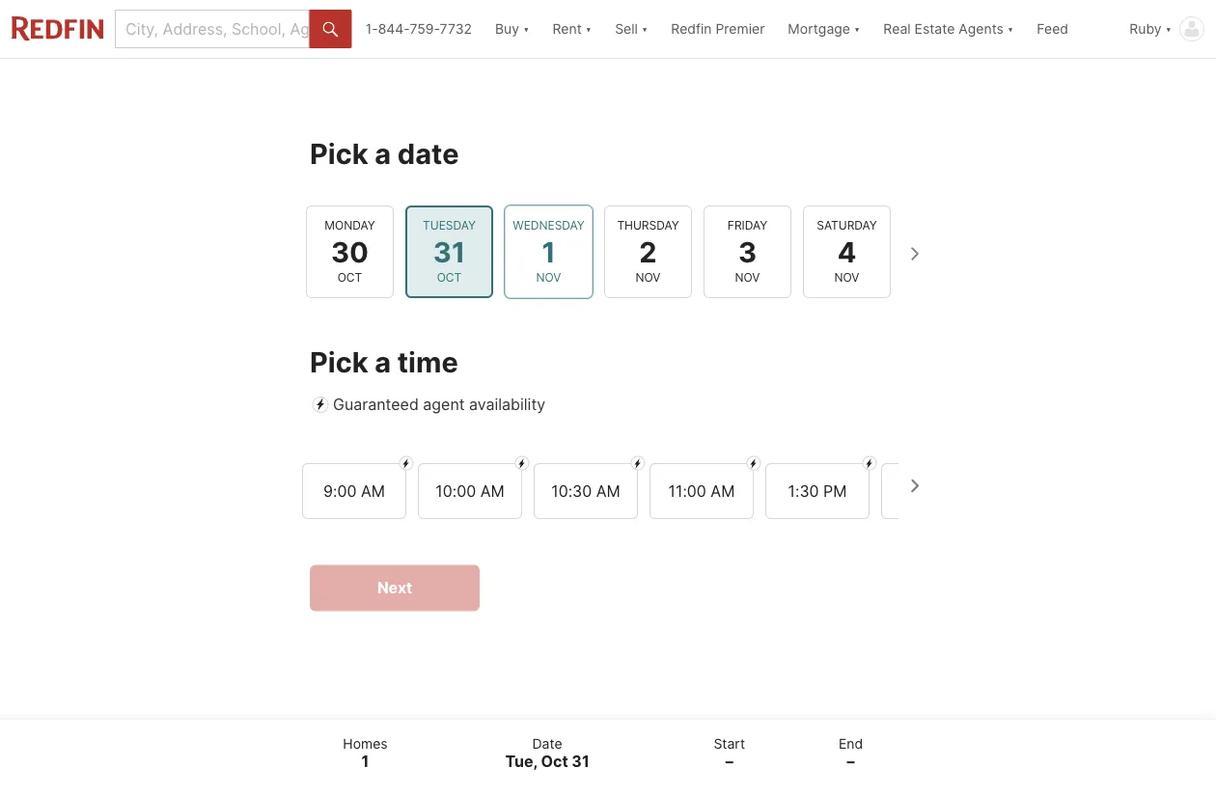 Task type: locate. For each thing, give the bounding box(es) containing it.
nov inside saturday 4 nov
[[835, 271, 860, 285]]

guaranteed agent availability
[[333, 395, 546, 414]]

1 next image from the top
[[899, 239, 930, 269]]

oct for 31
[[437, 271, 462, 285]]

▾
[[523, 21, 530, 37], [586, 21, 592, 37], [642, 21, 648, 37], [855, 21, 861, 37], [1008, 21, 1014, 37], [1166, 21, 1172, 37]]

31 down tuesday
[[433, 235, 466, 269]]

3 am from the left
[[597, 481, 621, 500]]

a
[[375, 136, 391, 170], [375, 345, 391, 379]]

nov down 4
[[835, 271, 860, 285]]

1 inside wednesday 1 nov
[[542, 235, 556, 269]]

thursday 2 nov
[[617, 219, 679, 285]]

0 horizontal spatial –
[[726, 753, 734, 772]]

31
[[433, 235, 466, 269], [572, 753, 590, 772]]

am right 9:00
[[361, 481, 385, 500]]

mortgage
[[788, 21, 851, 37]]

wednesday 1 nov
[[513, 219, 585, 285]]

0 vertical spatial a
[[375, 136, 391, 170]]

1
[[542, 235, 556, 269], [362, 753, 369, 772]]

1 vertical spatial 1
[[362, 753, 369, 772]]

oct inside tuesday 31 oct
[[437, 271, 462, 285]]

– for start –
[[726, 753, 734, 772]]

2 ▾ from the left
[[586, 21, 592, 37]]

2 a from the top
[[375, 345, 391, 379]]

1 vertical spatial a
[[375, 345, 391, 379]]

real estate agents ▾ button
[[872, 0, 1026, 58]]

2 – from the left
[[847, 753, 855, 772]]

1 vertical spatial 31
[[572, 753, 590, 772]]

1 am from the left
[[361, 481, 385, 500]]

4
[[838, 235, 857, 269]]

ruby
[[1130, 21, 1162, 37]]

agents
[[959, 21, 1004, 37]]

nov down the wednesday
[[537, 271, 561, 285]]

next
[[377, 579, 412, 598]]

nov for 4
[[835, 271, 860, 285]]

0 vertical spatial 1
[[542, 235, 556, 269]]

submit search image
[[323, 22, 338, 37]]

▾ right sell
[[642, 21, 648, 37]]

1 vertical spatial pick
[[310, 345, 368, 379]]

real
[[884, 21, 911, 37]]

am for 9:00 am
[[361, 481, 385, 500]]

▾ right ruby
[[1166, 21, 1172, 37]]

a up guaranteed
[[375, 345, 391, 379]]

sell ▾
[[615, 21, 648, 37]]

1 horizontal spatial –
[[847, 753, 855, 772]]

next image right pm
[[899, 471, 930, 501]]

4 ▾ from the left
[[855, 21, 861, 37]]

nov
[[537, 271, 561, 285], [636, 271, 661, 285], [735, 271, 760, 285], [835, 271, 860, 285]]

6 ▾ from the left
[[1166, 21, 1172, 37]]

10:30 am
[[552, 481, 621, 500]]

buy ▾ button
[[484, 0, 541, 58]]

▾ right rent
[[586, 21, 592, 37]]

nov inside wednesday 1 nov
[[537, 271, 561, 285]]

pick
[[310, 136, 368, 170], [310, 345, 368, 379]]

10:00
[[436, 481, 476, 500]]

1 horizontal spatial oct
[[437, 271, 462, 285]]

2 am from the left
[[481, 481, 505, 500]]

31 right tue,
[[572, 753, 590, 772]]

nov down 3
[[735, 271, 760, 285]]

rent ▾ button
[[553, 0, 592, 58]]

4 nov from the left
[[835, 271, 860, 285]]

0 vertical spatial 31
[[433, 235, 466, 269]]

– inside end –
[[847, 753, 855, 772]]

1 horizontal spatial 31
[[572, 753, 590, 772]]

real estate agents ▾
[[884, 21, 1014, 37]]

am right 10:30
[[597, 481, 621, 500]]

1 – from the left
[[726, 753, 734, 772]]

2 nov from the left
[[636, 271, 661, 285]]

3 ▾ from the left
[[642, 21, 648, 37]]

1 vertical spatial next image
[[899, 471, 930, 501]]

3
[[739, 235, 757, 269]]

1 a from the top
[[375, 136, 391, 170]]

▾ right buy
[[523, 21, 530, 37]]

– inside "start –"
[[726, 753, 734, 772]]

7732
[[440, 21, 472, 37]]

1-844-759-7732 link
[[366, 21, 472, 37]]

▾ right agents
[[1008, 21, 1014, 37]]

▾ right mortgage
[[855, 21, 861, 37]]

nov for 1
[[537, 271, 561, 285]]

– down start
[[726, 753, 734, 772]]

0 vertical spatial next image
[[899, 239, 930, 269]]

oct down the date
[[541, 753, 568, 772]]

am right 11:00
[[711, 481, 735, 500]]

pick up "monday"
[[310, 136, 368, 170]]

a left the date
[[375, 136, 391, 170]]

oct inside monday 30 oct
[[338, 271, 362, 285]]

feed button
[[1026, 0, 1119, 58]]

▾ for ruby ▾
[[1166, 21, 1172, 37]]

– for end –
[[847, 753, 855, 772]]

2 pick from the top
[[310, 345, 368, 379]]

1 for wednesday 1 nov
[[542, 235, 556, 269]]

1:30
[[789, 481, 819, 500]]

am right 10:00
[[481, 481, 505, 500]]

1 inside homes 1
[[362, 753, 369, 772]]

1 horizontal spatial 1
[[542, 235, 556, 269]]

0 horizontal spatial 1
[[362, 753, 369, 772]]

9:00 am
[[324, 481, 385, 500]]

– down "end" at bottom
[[847, 753, 855, 772]]

1 pick from the top
[[310, 136, 368, 170]]

mortgage ▾ button
[[788, 0, 861, 58]]

monday
[[325, 219, 375, 233]]

estate
[[915, 21, 955, 37]]

feed
[[1037, 21, 1069, 37]]

date tue, oct  31
[[506, 736, 590, 772]]

nov for 3
[[735, 271, 760, 285]]

am
[[361, 481, 385, 500], [481, 481, 505, 500], [597, 481, 621, 500], [711, 481, 735, 500]]

next image
[[899, 239, 930, 269], [899, 471, 930, 501]]

nov inside 'friday 3 nov'
[[735, 271, 760, 285]]

pick for pick a date
[[310, 136, 368, 170]]

0 horizontal spatial 31
[[433, 235, 466, 269]]

3 nov from the left
[[735, 271, 760, 285]]

a for date
[[375, 136, 391, 170]]

1 for homes 1
[[362, 753, 369, 772]]

0 horizontal spatial oct
[[338, 271, 362, 285]]

4 am from the left
[[711, 481, 735, 500]]

oct
[[338, 271, 362, 285], [437, 271, 462, 285], [541, 753, 568, 772]]

10:30 am button
[[534, 463, 638, 519]]

redfin premier
[[671, 21, 765, 37]]

oct down tuesday
[[437, 271, 462, 285]]

1 down homes
[[362, 753, 369, 772]]

nov down 2
[[636, 271, 661, 285]]

rent ▾
[[553, 21, 592, 37]]

2 horizontal spatial oct
[[541, 753, 568, 772]]

11:00 am button
[[650, 463, 754, 519]]

1 ▾ from the left
[[523, 21, 530, 37]]

premier
[[716, 21, 765, 37]]

real estate agents ▾ link
[[884, 0, 1014, 58]]

9:00
[[324, 481, 357, 500]]

0 vertical spatial pick
[[310, 136, 368, 170]]

tuesday 31 oct
[[423, 219, 476, 285]]

pick up guaranteed
[[310, 345, 368, 379]]

1 down the wednesday
[[542, 235, 556, 269]]

next image right 4
[[899, 239, 930, 269]]

nov inside thursday 2 nov
[[636, 271, 661, 285]]

▾ for sell ▾
[[642, 21, 648, 37]]

–
[[726, 753, 734, 772], [847, 753, 855, 772]]

monday 30 oct
[[325, 219, 375, 285]]

oct down 30
[[338, 271, 362, 285]]

thursday
[[617, 219, 679, 233]]

am for 11:00 am
[[711, 481, 735, 500]]

1 nov from the left
[[537, 271, 561, 285]]



Task type: vqa. For each thing, say whether or not it's contained in the screenshot.
Price inside Median Sale Price (Single Family Homes) $941,500
no



Task type: describe. For each thing, give the bounding box(es) containing it.
friday
[[728, 219, 768, 233]]

oct for 30
[[338, 271, 362, 285]]

31 inside date tue, oct  31
[[572, 753, 590, 772]]

tuesday
[[423, 219, 476, 233]]

10:30
[[552, 481, 592, 500]]

pm
[[824, 481, 847, 500]]

buy ▾
[[495, 21, 530, 37]]

guaranteed
[[333, 395, 419, 414]]

ruby ▾
[[1130, 21, 1172, 37]]

oct inside date tue, oct  31
[[541, 753, 568, 772]]

mortgage ▾
[[788, 21, 861, 37]]

▾ for buy ▾
[[523, 21, 530, 37]]

sell
[[615, 21, 638, 37]]

am for 10:30 am
[[597, 481, 621, 500]]

availability
[[469, 395, 546, 414]]

wednesday
[[513, 219, 585, 233]]

▾ for mortgage ▾
[[855, 21, 861, 37]]

rent ▾ button
[[541, 0, 604, 58]]

friday 3 nov
[[728, 219, 768, 285]]

10:00 am button
[[418, 463, 522, 519]]

nov for 2
[[636, 271, 661, 285]]

sell ▾ button
[[604, 0, 660, 58]]

844-
[[378, 21, 410, 37]]

30
[[331, 235, 369, 269]]

▾ for rent ▾
[[586, 21, 592, 37]]

buy ▾ button
[[495, 0, 530, 58]]

pick a date
[[310, 136, 459, 170]]

10:00 am
[[436, 481, 505, 500]]

9:00 am button
[[302, 463, 407, 519]]

redfin premier button
[[660, 0, 777, 58]]

pick a time
[[310, 345, 458, 379]]

1-
[[366, 21, 378, 37]]

2
[[640, 235, 657, 269]]

start
[[714, 736, 746, 752]]

agent
[[423, 395, 465, 414]]

saturday 4 nov
[[817, 219, 878, 285]]

am for 10:00 am
[[481, 481, 505, 500]]

date
[[533, 736, 563, 752]]

1-844-759-7732
[[366, 21, 472, 37]]

redfin
[[671, 21, 712, 37]]

1:30 pm button
[[766, 463, 870, 519]]

a for time
[[375, 345, 391, 379]]

time
[[398, 345, 458, 379]]

City, Address, School, Agent, ZIP search field
[[115, 10, 309, 48]]

sell ▾ button
[[615, 0, 648, 58]]

759-
[[410, 21, 440, 37]]

mortgage ▾ button
[[777, 0, 872, 58]]

rent
[[553, 21, 582, 37]]

start –
[[714, 736, 746, 772]]

31 inside tuesday 31 oct
[[433, 235, 466, 269]]

5 ▾ from the left
[[1008, 21, 1014, 37]]

11:00
[[669, 481, 707, 500]]

1:30 pm
[[789, 481, 847, 500]]

saturday
[[817, 219, 878, 233]]

homes
[[343, 736, 388, 752]]

next button
[[310, 565, 480, 612]]

end
[[839, 736, 863, 752]]

11:00 am
[[669, 481, 735, 500]]

date
[[398, 136, 459, 170]]

buy
[[495, 21, 520, 37]]

end –
[[839, 736, 863, 772]]

homes 1
[[343, 736, 388, 772]]

pick for pick a time
[[310, 345, 368, 379]]

tue,
[[506, 753, 538, 772]]

2 next image from the top
[[899, 471, 930, 501]]



